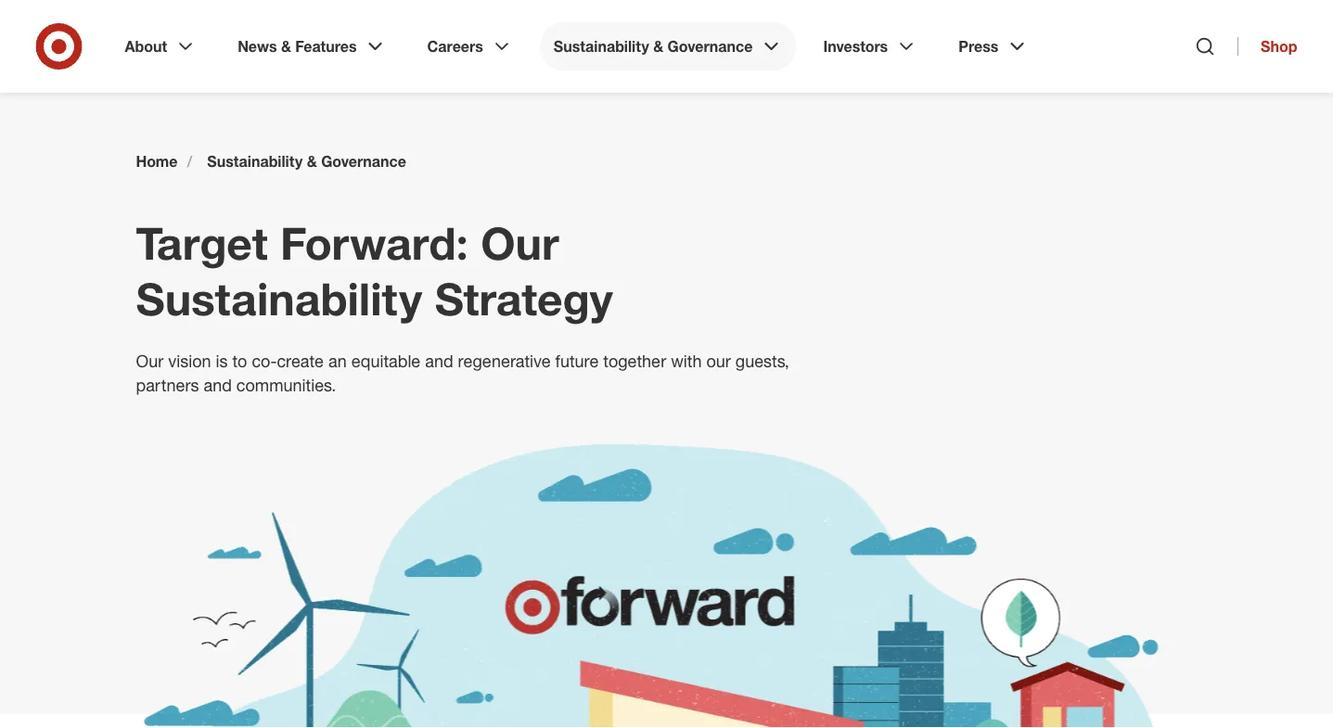 Task type: describe. For each thing, give the bounding box(es) containing it.
sustainability & governance for left sustainability & governance "link"
[[207, 152, 406, 170]]

careers
[[427, 37, 483, 55]]

vision
[[168, 351, 211, 371]]

investors
[[823, 37, 888, 55]]

together
[[603, 351, 666, 371]]

shape image
[[136, 442, 1197, 728]]

0 horizontal spatial sustainability & governance link
[[207, 152, 406, 171]]

sustainability & governance for the rightmost sustainability & governance "link"
[[554, 37, 753, 55]]

is
[[216, 351, 228, 371]]

shop link
[[1238, 37, 1298, 56]]

regenerative
[[458, 351, 551, 371]]

target forward: our sustainability strategy
[[136, 216, 613, 326]]

target
[[136, 216, 268, 270]]

an
[[328, 351, 347, 371]]

0 vertical spatial and
[[425, 351, 453, 371]]

press link
[[946, 22, 1041, 71]]

sustainability inside the target forward: our sustainability strategy
[[136, 271, 422, 326]]

with
[[671, 351, 702, 371]]

guests,
[[736, 351, 789, 371]]

home
[[136, 152, 178, 170]]

& for home
[[307, 152, 317, 170]]

features
[[295, 37, 357, 55]]

communities.
[[236, 375, 336, 395]]

strategy
[[435, 271, 613, 326]]

our inside the target forward: our sustainability strategy
[[481, 216, 559, 270]]

our
[[707, 351, 731, 371]]

create
[[277, 351, 324, 371]]



Task type: locate. For each thing, give the bounding box(es) containing it.
0 vertical spatial sustainability
[[554, 37, 649, 55]]

&
[[281, 37, 291, 55], [653, 37, 664, 55], [307, 152, 317, 170]]

0 horizontal spatial sustainability & governance
[[207, 152, 406, 170]]

future
[[555, 351, 599, 371]]

0 horizontal spatial &
[[281, 37, 291, 55]]

0 vertical spatial governance
[[668, 37, 753, 55]]

news
[[238, 37, 277, 55]]

2 horizontal spatial &
[[653, 37, 664, 55]]

our
[[481, 216, 559, 270], [136, 351, 163, 371]]

1 vertical spatial sustainability
[[207, 152, 303, 170]]

home link
[[136, 152, 178, 171]]

equitable
[[351, 351, 421, 371]]

0 vertical spatial our
[[481, 216, 559, 270]]

and
[[425, 351, 453, 371], [204, 375, 232, 395]]

governance for left sustainability & governance "link"
[[321, 152, 406, 170]]

1 horizontal spatial &
[[307, 152, 317, 170]]

& for about
[[281, 37, 291, 55]]

our up strategy
[[481, 216, 559, 270]]

forward:
[[280, 216, 468, 270]]

about link
[[112, 22, 210, 71]]

sustainability & governance link
[[541, 22, 796, 71], [207, 152, 406, 171]]

to
[[232, 351, 247, 371]]

1 vertical spatial sustainability & governance
[[207, 152, 406, 170]]

sustainability for left sustainability & governance "link"
[[207, 152, 303, 170]]

0 vertical spatial sustainability & governance
[[554, 37, 753, 55]]

1 horizontal spatial our
[[481, 216, 559, 270]]

1 vertical spatial governance
[[321, 152, 406, 170]]

sustainability & governance inside "link"
[[554, 37, 753, 55]]

sustainability
[[554, 37, 649, 55], [207, 152, 303, 170], [136, 271, 422, 326]]

shop
[[1261, 37, 1298, 55]]

and down is
[[204, 375, 232, 395]]

0 horizontal spatial governance
[[321, 152, 406, 170]]

news & features link
[[225, 22, 400, 71]]

our vision is to co-create an equitable and regenerative future together with our guests, partners and communities.
[[136, 351, 789, 395]]

0 horizontal spatial and
[[204, 375, 232, 395]]

1 horizontal spatial sustainability & governance link
[[541, 22, 796, 71]]

governance for the rightmost sustainability & governance "link"
[[668, 37, 753, 55]]

1 horizontal spatial sustainability & governance
[[554, 37, 753, 55]]

2 vertical spatial sustainability
[[136, 271, 422, 326]]

governance
[[668, 37, 753, 55], [321, 152, 406, 170]]

1 vertical spatial our
[[136, 351, 163, 371]]

0 horizontal spatial our
[[136, 351, 163, 371]]

1 vertical spatial sustainability & governance link
[[207, 152, 406, 171]]

1 horizontal spatial governance
[[668, 37, 753, 55]]

press
[[959, 37, 999, 55]]

1 vertical spatial and
[[204, 375, 232, 395]]

our up the partners
[[136, 351, 163, 371]]

investors link
[[810, 22, 931, 71]]

and right the equitable
[[425, 351, 453, 371]]

0 vertical spatial sustainability & governance link
[[541, 22, 796, 71]]

partners
[[136, 375, 199, 395]]

careers link
[[414, 22, 526, 71]]

our inside our vision is to co-create an equitable and regenerative future together with our guests, partners and communities.
[[136, 351, 163, 371]]

about
[[125, 37, 167, 55]]

1 horizontal spatial and
[[425, 351, 453, 371]]

sustainability for the rightmost sustainability & governance "link"
[[554, 37, 649, 55]]

news & features
[[238, 37, 357, 55]]

sustainability & governance
[[554, 37, 753, 55], [207, 152, 406, 170]]

co-
[[252, 351, 277, 371]]



Task type: vqa. For each thing, say whether or not it's contained in the screenshot.
and to the bottom
yes



